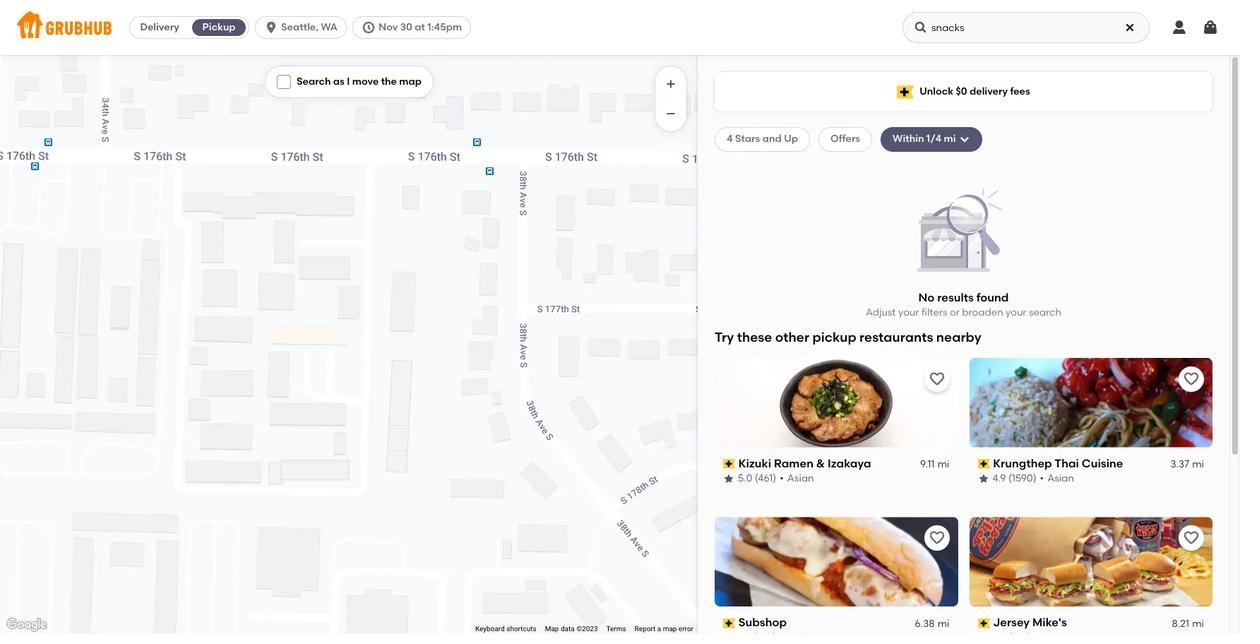 Task type: describe. For each thing, give the bounding box(es) containing it.
up
[[784, 133, 798, 145]]

• for kizuki
[[780, 473, 784, 485]]

mi for thai
[[1193, 458, 1205, 470]]

mike's
[[1033, 616, 1067, 630]]

1/4
[[927, 133, 942, 145]]

these
[[737, 330, 772, 346]]

as
[[333, 76, 345, 88]]

plus icon image
[[664, 77, 678, 91]]

nearby
[[937, 330, 982, 346]]

9.11 mi
[[921, 458, 950, 470]]

30
[[400, 21, 413, 33]]

error
[[679, 625, 694, 633]]

delivery button
[[130, 16, 189, 39]]

nov
[[379, 21, 398, 33]]

broaden
[[962, 307, 1004, 319]]

kizuki
[[739, 457, 772, 470]]

mi for ramen
[[938, 458, 950, 470]]

9.11
[[921, 458, 935, 470]]

kizuki ramen & izakaya
[[739, 457, 872, 470]]

save this restaurant button for thai
[[1179, 366, 1205, 392]]

• asian for thai
[[1040, 473, 1075, 485]]

save this restaurant image for &
[[929, 371, 946, 388]]

i
[[347, 76, 350, 88]]

svg image inside seattle, wa button
[[264, 20, 278, 35]]

0 vertical spatial map
[[399, 76, 422, 88]]

5.0
[[738, 473, 753, 485]]

asian for thai
[[1048, 473, 1075, 485]]

wa
[[321, 21, 338, 33]]

unlock
[[920, 85, 954, 97]]

subscription pass image
[[723, 459, 736, 469]]

izakaya
[[828, 457, 872, 470]]

subscription pass image for jersey mike's
[[978, 619, 991, 629]]

keyboard shortcuts
[[475, 625, 537, 633]]

• for krungthep
[[1040, 473, 1044, 485]]

seattle,
[[281, 21, 319, 33]]

6.38 mi
[[915, 618, 950, 630]]

subscription pass image for krungthep thai cuisine
[[978, 459, 991, 469]]

data
[[561, 625, 575, 633]]

no results found adjust your filters or broaden your search
[[866, 291, 1062, 319]]

4.9
[[993, 473, 1006, 485]]

save this restaurant button for ramen
[[924, 366, 950, 392]]

1:45pm
[[428, 21, 462, 33]]

thai
[[1055, 457, 1079, 470]]

5.0 (461)
[[738, 473, 777, 485]]

krungthep
[[993, 457, 1052, 470]]

pickup
[[813, 330, 857, 346]]

search
[[1029, 307, 1062, 319]]

mi right 1/4
[[944, 133, 956, 145]]

1 vertical spatial map
[[663, 625, 677, 633]]

search as i move the map
[[297, 76, 422, 88]]

star icon image for krungthep thai cuisine
[[978, 474, 989, 485]]

unlock $0 delivery fees
[[920, 85, 1031, 97]]

filters
[[922, 307, 948, 319]]

results
[[938, 291, 974, 304]]

the
[[381, 76, 397, 88]]

offers
[[831, 133, 861, 145]]

try these other pickup restaurants nearby
[[715, 330, 982, 346]]

terms
[[607, 625, 626, 633]]

krungthep thai cuisine
[[993, 457, 1124, 470]]

google image
[[4, 616, 50, 634]]

terms link
[[607, 625, 626, 633]]

cuisine
[[1082, 457, 1124, 470]]

(461)
[[755, 473, 777, 485]]

shortcuts
[[507, 625, 537, 633]]

2 your from the left
[[1006, 307, 1027, 319]]

jersey mike's
[[993, 616, 1067, 630]]

seattle, wa
[[281, 21, 338, 33]]

4
[[727, 133, 733, 145]]

report a map error link
[[635, 625, 694, 633]]

(1590)
[[1009, 473, 1037, 485]]

subshop
[[739, 616, 787, 630]]

save this restaurant image for cuisine
[[1183, 371, 1200, 388]]

and
[[763, 133, 782, 145]]



Task type: locate. For each thing, give the bounding box(es) containing it.
0 horizontal spatial star icon image
[[723, 474, 735, 485]]

other
[[776, 330, 810, 346]]

save this restaurant image
[[929, 371, 946, 388], [1183, 371, 1200, 388], [929, 530, 946, 547]]

8.21
[[1172, 618, 1190, 630]]

4.9 (1590)
[[993, 473, 1037, 485]]

svg image
[[1171, 19, 1188, 36], [1202, 19, 1219, 36], [264, 20, 278, 35], [362, 20, 376, 35], [914, 20, 928, 35], [280, 78, 288, 86]]

0 horizontal spatial your
[[899, 307, 920, 319]]

mi right 9.11
[[938, 458, 950, 470]]

mi
[[944, 133, 956, 145], [938, 458, 950, 470], [1193, 458, 1205, 470], [938, 618, 950, 630], [1193, 618, 1205, 630]]

map
[[545, 625, 559, 633]]

found
[[977, 291, 1009, 304]]

asian down the kizuki ramen & izakaya
[[788, 473, 814, 485]]

your
[[899, 307, 920, 319], [1006, 307, 1027, 319]]

svg image inside nov 30 at 1:45pm "button"
[[362, 20, 376, 35]]

1 • from the left
[[780, 473, 784, 485]]

svg image
[[1125, 22, 1136, 33], [959, 134, 970, 145]]

1 asian from the left
[[788, 473, 814, 485]]

mi right the 8.21
[[1193, 618, 1205, 630]]

• asian for ramen
[[780, 473, 814, 485]]

jersey
[[993, 616, 1030, 630]]

1 horizontal spatial svg image
[[1125, 22, 1136, 33]]

4 stars and up
[[727, 133, 798, 145]]

restaurants
[[860, 330, 934, 346]]

asian down krungthep thai cuisine
[[1048, 473, 1075, 485]]

star icon image left 4.9
[[978, 474, 989, 485]]

stars
[[735, 133, 760, 145]]

no
[[919, 291, 935, 304]]

within
[[893, 133, 924, 145]]

1 horizontal spatial star icon image
[[978, 474, 989, 485]]

1 horizontal spatial your
[[1006, 307, 1027, 319]]

1 • asian from the left
[[780, 473, 814, 485]]

krungthep thai cuisine logo image
[[970, 358, 1213, 448]]

1 star icon image from the left
[[723, 474, 735, 485]]

a
[[658, 625, 661, 633]]

• asian
[[780, 473, 814, 485], [1040, 473, 1075, 485]]

subscription pass image left jersey
[[978, 619, 991, 629]]

• right (461)
[[780, 473, 784, 485]]

save this restaurant button
[[924, 366, 950, 392], [1179, 366, 1205, 392], [924, 526, 950, 551], [1179, 526, 1205, 551]]

•
[[780, 473, 784, 485], [1040, 473, 1044, 485]]

grubhub plus flag logo image
[[897, 85, 914, 99]]

search
[[297, 76, 331, 88]]

1 horizontal spatial •
[[1040, 473, 1044, 485]]

mi right 3.37
[[1193, 458, 1205, 470]]

subshop logo image
[[715, 517, 958, 607]]

map right the 'a'
[[663, 625, 677, 633]]

asian
[[788, 473, 814, 485], [1048, 473, 1075, 485]]

asian for ramen
[[788, 473, 814, 485]]

Search for food, convenience, alcohol... search field
[[903, 12, 1150, 43]]

your down no at right
[[899, 307, 920, 319]]

map
[[399, 76, 422, 88], [663, 625, 677, 633]]

2 asian from the left
[[1048, 473, 1075, 485]]

or
[[950, 307, 960, 319]]

minus icon image
[[664, 107, 678, 121]]

1 vertical spatial svg image
[[959, 134, 970, 145]]

0 horizontal spatial map
[[399, 76, 422, 88]]

subscription pass image left subshop
[[723, 619, 736, 629]]

0 horizontal spatial asian
[[788, 473, 814, 485]]

3.37 mi
[[1171, 458, 1205, 470]]

1 your from the left
[[899, 307, 920, 319]]

6.38
[[915, 618, 935, 630]]

subscription pass image left krungthep in the bottom right of the page
[[978, 459, 991, 469]]

nov 30 at 1:45pm
[[379, 21, 462, 33]]

main navigation navigation
[[0, 0, 1241, 55]]

1 horizontal spatial map
[[663, 625, 677, 633]]

kizuki ramen & izakaya logo image
[[715, 358, 958, 448]]

©2023
[[577, 625, 598, 633]]

pickup button
[[189, 16, 249, 39]]

&
[[817, 457, 825, 470]]

map right the
[[399, 76, 422, 88]]

mi for mike's
[[1193, 618, 1205, 630]]

2 • from the left
[[1040, 473, 1044, 485]]

report
[[635, 625, 656, 633]]

move
[[352, 76, 379, 88]]

fees
[[1011, 85, 1031, 97]]

subscription pass image for subshop
[[723, 619, 736, 629]]

map region
[[0, 0, 864, 634]]

star icon image for kizuki ramen & izakaya
[[723, 474, 735, 485]]

$0
[[956, 85, 968, 97]]

0 horizontal spatial •
[[780, 473, 784, 485]]

• right (1590) in the bottom of the page
[[1040, 473, 1044, 485]]

try
[[715, 330, 734, 346]]

map data ©2023
[[545, 625, 598, 633]]

star icon image
[[723, 474, 735, 485], [978, 474, 989, 485]]

keyboard
[[475, 625, 505, 633]]

report a map error
[[635, 625, 694, 633]]

keyboard shortcuts button
[[475, 625, 537, 634]]

0 horizontal spatial svg image
[[959, 134, 970, 145]]

within 1/4 mi
[[893, 133, 956, 145]]

1 horizontal spatial asian
[[1048, 473, 1075, 485]]

save this restaurant button for mike's
[[1179, 526, 1205, 551]]

mi right 6.38
[[938, 618, 950, 630]]

delivery
[[140, 21, 179, 33]]

1 horizontal spatial • asian
[[1040, 473, 1075, 485]]

svg image inside main navigation navigation
[[1125, 22, 1136, 33]]

2 star icon image from the left
[[978, 474, 989, 485]]

• asian down krungthep thai cuisine
[[1040, 473, 1075, 485]]

3.37
[[1171, 458, 1190, 470]]

your down 'found'
[[1006, 307, 1027, 319]]

jersey mike's logo image
[[970, 517, 1213, 607]]

0 horizontal spatial • asian
[[780, 473, 814, 485]]

subscription pass image
[[978, 459, 991, 469], [723, 619, 736, 629], [978, 619, 991, 629]]

2 • asian from the left
[[1040, 473, 1075, 485]]

• asian down 'ramen'
[[780, 473, 814, 485]]

8.21 mi
[[1172, 618, 1205, 630]]

star icon image down subscription pass image
[[723, 474, 735, 485]]

save this restaurant image
[[1183, 530, 1200, 547]]

ramen
[[774, 457, 814, 470]]

adjust
[[866, 307, 896, 319]]

delivery
[[970, 85, 1008, 97]]

0 vertical spatial svg image
[[1125, 22, 1136, 33]]

at
[[415, 21, 425, 33]]

pickup
[[202, 21, 236, 33]]

seattle, wa button
[[255, 16, 353, 39]]

nov 30 at 1:45pm button
[[353, 16, 477, 39]]



Task type: vqa. For each thing, say whether or not it's contained in the screenshot.
2nd the Star icon from the left
yes



